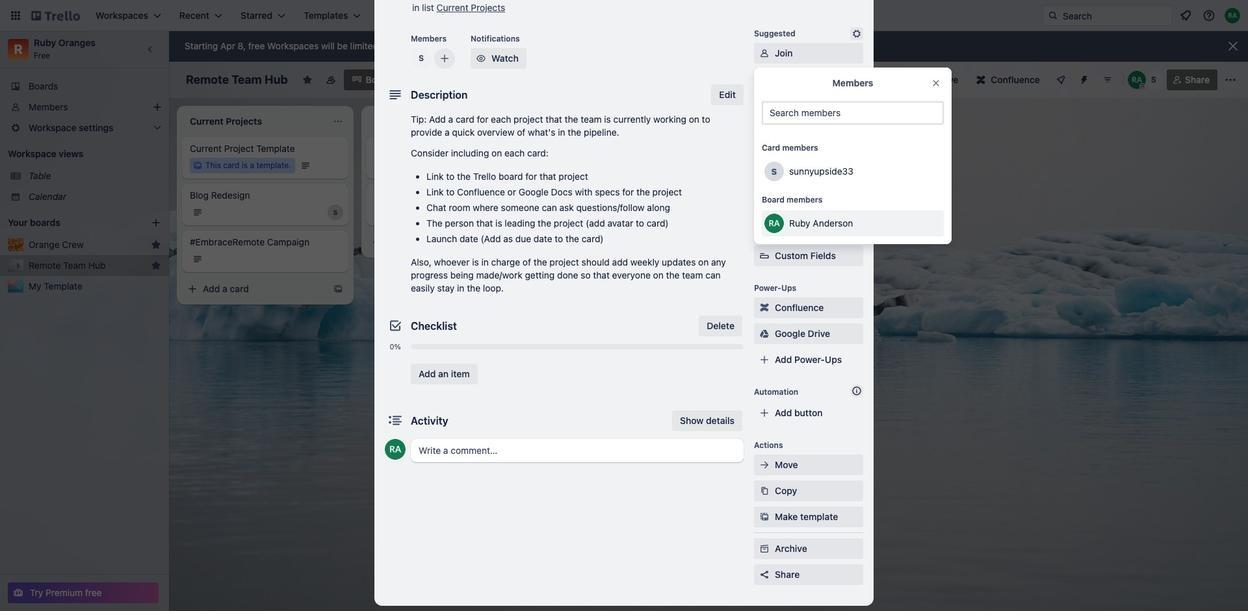 Task type: vqa. For each thing, say whether or not it's contained in the screenshot.
Google Drive in the button
yes



Task type: locate. For each thing, give the bounding box(es) containing it.
0 vertical spatial remote team hub
[[186, 73, 288, 86]]

1 vertical spatial hub
[[88, 260, 106, 271]]

0 horizontal spatial hub
[[88, 260, 106, 271]]

working
[[654, 114, 687, 125]]

learn more about collaborator limits link
[[464, 40, 616, 51]]

sm image right 'edit' button
[[758, 94, 771, 107]]

of up 'getting'
[[523, 257, 531, 268]]

date right due
[[534, 233, 553, 245]]

ruby for ruby oranges free
[[34, 37, 56, 48]]

2 horizontal spatial ruby anderson (rubyanderson7) image
[[1225, 8, 1241, 23]]

questions/follow
[[577, 202, 645, 213]]

launch down 'the'
[[427, 233, 457, 245]]

1 vertical spatial google drive
[[775, 328, 831, 339]]

s button
[[411, 48, 432, 69], [1145, 71, 1163, 89], [328, 205, 343, 220]]

2 horizontal spatial google
[[904, 74, 934, 85]]

checklist down easily
[[411, 321, 457, 332]]

members up search members text box
[[833, 77, 874, 88]]

sunnyupside33
[[790, 166, 854, 177]]

1 vertical spatial ups
[[825, 354, 842, 365]]

to down ask
[[555, 233, 563, 245]]

1 horizontal spatial ruby
[[790, 218, 811, 229]]

ups down custom
[[782, 284, 797, 293]]

add members to card image
[[440, 52, 450, 65]]

sm image inside join link
[[758, 47, 771, 60]]

0 vertical spatial link
[[427, 171, 444, 182]]

0 horizontal spatial for
[[477, 114, 489, 125]]

link down consider at the top of the page
[[427, 171, 444, 182]]

show details link
[[673, 411, 743, 432]]

sm image down 'actions'
[[758, 459, 771, 472]]

free right 8,
[[248, 40, 265, 51]]

room
[[449, 202, 471, 213]]

add inside add button button
[[775, 408, 792, 419]]

sm image left make
[[758, 511, 771, 524]]

show menu image
[[1225, 73, 1238, 86]]

sm image for watch
[[475, 52, 488, 65]]

is up pipeline.
[[604, 114, 611, 125]]

card
[[456, 114, 475, 125], [223, 161, 240, 170], [415, 237, 434, 248], [230, 284, 249, 295]]

of inside tip: add a card for each project that the team is currently working on to provide a quick overview of what's in the pipeline.
[[517, 127, 526, 138]]

specs
[[595, 187, 620, 198]]

1 horizontal spatial s button
[[411, 48, 432, 69]]

0 vertical spatial starred icon image
[[151, 240, 161, 250]]

card) down along
[[647, 218, 669, 229]]

for right board
[[526, 171, 537, 182]]

project up done
[[550, 257, 579, 268]]

sm image left copy
[[758, 485, 771, 498]]

create from template… image
[[518, 237, 528, 248], [333, 284, 343, 295]]

add button
[[775, 408, 823, 419]]

ruby oranges link
[[34, 37, 96, 48]]

sm image
[[851, 27, 864, 40], [758, 120, 771, 133], [758, 328, 771, 341], [758, 459, 771, 472]]

card up also,
[[415, 237, 434, 248]]

in list current projects
[[412, 2, 505, 13]]

add down #embraceremote
[[203, 284, 220, 295]]

the up along
[[637, 187, 650, 198]]

remote down orange on the left top of the page
[[29, 260, 61, 271]]

projects
[[471, 2, 505, 13]]

sunnyupside33 (sunnyupside33) element
[[411, 48, 432, 69]]

free
[[248, 40, 265, 51], [85, 588, 102, 599]]

current
[[437, 2, 469, 13], [190, 143, 222, 154]]

board link
[[344, 70, 399, 90]]

ruby down attachment at right top
[[790, 218, 811, 229]]

1 vertical spatial starred icon image
[[151, 261, 161, 271]]

0 vertical spatial can
[[542, 202, 557, 213]]

1 starred icon image from the top
[[151, 240, 161, 250]]

1 horizontal spatial ruby anderson (rubyanderson7) image
[[1128, 71, 1146, 89]]

share button left show menu image at the top of page
[[1167, 70, 1218, 90]]

team
[[581, 114, 602, 125], [682, 270, 703, 281]]

the down ask
[[566, 233, 579, 245]]

1 horizontal spatial board
[[762, 195, 785, 205]]

drive up add power-ups
[[808, 328, 831, 339]]

my template link
[[29, 280, 161, 293]]

that inside tip: add a card for each project that the team is currently working on to provide a quick overview of what's in the pipeline.
[[546, 114, 562, 125]]

ups
[[782, 284, 797, 293], [825, 354, 842, 365]]

0 vertical spatial drive
[[936, 74, 959, 85]]

avatar
[[608, 218, 634, 229]]

each left card:
[[505, 148, 525, 159]]

board members
[[762, 195, 823, 205]]

board left customize views image
[[366, 74, 391, 85]]

orange crew
[[29, 239, 84, 250]]

1 vertical spatial team
[[63, 260, 86, 271]]

sm image inside watch button
[[475, 52, 488, 65]]

sm image down power-ups
[[758, 302, 771, 315]]

my
[[29, 281, 41, 292]]

board up ruby anderson (rubyanderson7) image
[[762, 195, 785, 205]]

launch down provide on the left top
[[405, 143, 436, 154]]

overview
[[477, 127, 515, 138]]

customize views image
[[406, 73, 419, 86]]

to
[[381, 40, 389, 51], [702, 114, 711, 125], [446, 171, 455, 182], [446, 187, 455, 198], [636, 218, 644, 229], [555, 233, 563, 245]]

add a card down #embraceremote
[[203, 284, 249, 295]]

ruby anderson button
[[762, 211, 944, 237]]

1 horizontal spatial sunnyupside33 (sunnyupside33) image
[[1145, 71, 1163, 89]]

ruby anderson (rubyanderson7) image inside primary element
[[1225, 8, 1241, 23]]

that up docs
[[540, 171, 556, 182]]

quick
[[452, 127, 475, 138]]

open information menu image
[[1203, 9, 1216, 22]]

sm image up join link
[[851, 27, 864, 40]]

sm image for members
[[758, 94, 771, 107]]

add up pipeline.
[[570, 114, 587, 126]]

chat
[[427, 202, 446, 213]]

1 vertical spatial add a card
[[203, 284, 249, 295]]

0 vertical spatial each
[[491, 114, 511, 125]]

each up the overview
[[491, 114, 511, 125]]

0 horizontal spatial team
[[63, 260, 86, 271]]

1 horizontal spatial google
[[775, 328, 806, 339]]

2 horizontal spatial confluence
[[991, 74, 1040, 85]]

1 vertical spatial share
[[775, 570, 800, 581]]

delete link
[[699, 316, 743, 337]]

campaign for #embraceremote campaign
[[267, 237, 310, 248]]

make template link
[[754, 507, 864, 528]]

team inside 'text field'
[[232, 73, 262, 86]]

checklist
[[775, 146, 815, 157], [411, 321, 457, 332]]

1 horizontal spatial current
[[437, 2, 469, 13]]

ruby inside button
[[790, 218, 811, 229]]

0 vertical spatial add a card
[[388, 237, 434, 248]]

sm image inside cover link
[[758, 224, 771, 237]]

0 vertical spatial campaign
[[403, 190, 446, 201]]

members link
[[754, 90, 864, 111], [0, 97, 169, 118]]

0 horizontal spatial google drive
[[775, 328, 831, 339]]

1 vertical spatial board
[[762, 195, 785, 205]]

r link
[[8, 39, 29, 60]]

1 horizontal spatial create from template… image
[[518, 237, 528, 248]]

1 vertical spatial can
[[706, 270, 721, 281]]

apr
[[220, 40, 235, 51]]

list right another
[[625, 114, 638, 126]]

1 vertical spatial remote team hub
[[29, 260, 106, 271]]

1 vertical spatial each
[[505, 148, 525, 159]]

0 horizontal spatial board
[[366, 74, 391, 85]]

0 vertical spatial of
[[517, 127, 526, 138]]

crew
[[62, 239, 84, 250]]

activity
[[411, 416, 448, 427]]

0 vertical spatial members
[[783, 143, 819, 153]]

1 horizontal spatial confluence
[[775, 302, 824, 313]]

share down archive
[[775, 570, 800, 581]]

sm image inside copy link
[[758, 485, 771, 498]]

someone
[[501, 202, 540, 213]]

confluence down trello
[[457, 187, 505, 198]]

0 vertical spatial google
[[904, 74, 934, 85]]

another
[[589, 114, 622, 126]]

is up (add
[[496, 218, 502, 229]]

0 vertical spatial google drive
[[904, 74, 959, 85]]

project up what's
[[514, 114, 543, 125]]

card) down (add
[[582, 233, 604, 245]]

google inside google drive button
[[904, 74, 934, 85]]

a down current project template
[[250, 161, 254, 170]]

project
[[514, 114, 543, 125], [559, 171, 588, 182], [653, 187, 682, 198], [554, 218, 584, 229], [550, 257, 579, 268]]

being
[[450, 270, 474, 281]]

2 date from the left
[[534, 233, 553, 245]]

google drive
[[904, 74, 959, 85], [775, 328, 831, 339]]

add a card button for the right create from template… image
[[367, 232, 510, 253]]

1 vertical spatial members
[[787, 195, 823, 205]]

ruby oranges free
[[34, 37, 96, 60]]

hub up my template 'link' at top
[[88, 260, 106, 271]]

share
[[1185, 74, 1210, 85], [775, 570, 800, 581]]

0 vertical spatial create from template… image
[[518, 237, 528, 248]]

sm image left cover in the top right of the page
[[758, 224, 771, 237]]

sm image left join
[[758, 47, 771, 60]]

0 vertical spatial confluence
[[991, 74, 1040, 85]]

0 horizontal spatial create from template… image
[[333, 284, 343, 295]]

1 horizontal spatial remote team hub
[[186, 73, 288, 86]]

1 horizontal spatial can
[[706, 270, 721, 281]]

1 vertical spatial card)
[[582, 233, 604, 245]]

template right my
[[44, 281, 82, 292]]

0 horizontal spatial share
[[775, 570, 800, 581]]

0 vertical spatial template
[[256, 143, 295, 154]]

ruby anderson (rubyanderson7) image
[[1225, 8, 1241, 23], [1128, 71, 1146, 89], [385, 440, 406, 460]]

checklist down labels
[[775, 146, 815, 157]]

ups up add button button
[[825, 354, 842, 365]]

starred icon image
[[151, 240, 161, 250], [151, 261, 161, 271]]

remote team hub
[[186, 73, 288, 86], [29, 260, 106, 271]]

on inside tip: add a card for each project that the team is currently working on to provide a quick overview of what's in the pipeline.
[[689, 114, 700, 125]]

team down 'crew'
[[63, 260, 86, 271]]

hub inside button
[[88, 260, 106, 271]]

sm image inside make template link
[[758, 511, 771, 524]]

sm image down learn
[[475, 52, 488, 65]]

charge
[[491, 257, 520, 268]]

remote team hub button
[[29, 259, 146, 272]]

in inside tip: add a card for each project that the team is currently working on to provide a quick overview of what's in the pipeline.
[[558, 127, 566, 138]]

sm image inside "move" link
[[758, 459, 771, 472]]

1 horizontal spatial share
[[1185, 74, 1210, 85]]

2 link from the top
[[427, 187, 444, 198]]

project up 'with'
[[559, 171, 588, 182]]

project inside also, whoever is in charge of the project should add weekly updates on any progress being made/work getting done so that everyone on the team can easily stay in the loop.
[[550, 257, 579, 268]]

is inside tip: add a card for each project that the team is currently working on to provide a quick overview of what's in the pipeline.
[[604, 114, 611, 125]]

google inside link to the trello board for that project link to confluence or google docs with specs for the project chat room where someone can ask questions/follow along the person that is leading the project (add avatar to card) launch date (add as due date to the card)
[[519, 187, 549, 198]]

progress
[[411, 270, 448, 281]]

hub left star or unstar board icon
[[265, 73, 288, 86]]

0 horizontal spatial date
[[460, 233, 478, 245]]

0 vertical spatial add a card button
[[367, 232, 510, 253]]

remote team hub down 8,
[[186, 73, 288, 86]]

1 vertical spatial sunnyupside33 (sunnyupside33) image
[[328, 205, 343, 220]]

1 horizontal spatial remote
[[186, 73, 229, 86]]

create
[[385, 10, 413, 21]]

card right this
[[223, 161, 240, 170]]

the right leading
[[538, 218, 552, 229]]

link
[[427, 171, 444, 182], [427, 187, 444, 198]]

1 horizontal spatial card)
[[647, 218, 669, 229]]

remote team hub down 'crew'
[[29, 260, 106, 271]]

1 vertical spatial confluence
[[457, 187, 505, 198]]

the down 'being'
[[467, 283, 481, 294]]

sm image right delete link
[[758, 328, 771, 341]]

power- down custom
[[754, 284, 782, 293]]

add up provide on the left top
[[429, 114, 446, 125]]

current inside current project template link
[[190, 143, 222, 154]]

0 horizontal spatial google
[[519, 187, 549, 198]]

1 vertical spatial remote
[[29, 260, 61, 271]]

add a card button down #embraceremote campaign
[[182, 279, 325, 300]]

1 vertical spatial ruby
[[790, 218, 811, 229]]

current up this
[[190, 143, 222, 154]]

for up the overview
[[477, 114, 489, 125]]

your
[[8, 217, 28, 228]]

add a card up also,
[[388, 237, 434, 248]]

0 vertical spatial team
[[232, 73, 262, 86]]

0 vertical spatial board
[[366, 74, 391, 85]]

star or unstar board image
[[302, 75, 313, 85]]

workspace visible image
[[326, 75, 336, 85]]

starting
[[185, 40, 218, 51]]

google drive inside google drive button
[[904, 74, 959, 85]]

add down automation
[[775, 408, 792, 419]]

0 vertical spatial hub
[[265, 73, 288, 86]]

is inside link to the trello board for that project link to confluence or google docs with specs for the project chat room where someone can ask questions/follow along the person that is leading the project (add avatar to card) launch date (add as due date to the card)
[[496, 218, 502, 229]]

1 horizontal spatial list
[[625, 114, 638, 126]]

attachment button
[[754, 194, 864, 215]]

0 horizontal spatial power-
[[754, 284, 782, 293]]

1 vertical spatial checklist
[[411, 321, 457, 332]]

in right what's
[[558, 127, 566, 138]]

campaign down blog redesign link
[[267, 237, 310, 248]]

done
[[557, 270, 578, 281]]

to right working
[[702, 114, 711, 125]]

to inside tip: add a card for each project that the team is currently working on to provide a quick overview of what's in the pipeline.
[[702, 114, 711, 125]]

1 vertical spatial for
[[526, 171, 537, 182]]

0 horizontal spatial ruby
[[34, 37, 56, 48]]

sm image for suggested
[[851, 27, 864, 40]]

0 horizontal spatial remote team hub
[[29, 260, 106, 271]]

archive
[[775, 544, 808, 555]]

2 starred icon image from the top
[[151, 261, 161, 271]]

a up quick
[[449, 114, 453, 125]]

on left any on the top right of page
[[699, 257, 709, 268]]

1 vertical spatial launch
[[427, 233, 457, 245]]

confluence button
[[969, 70, 1048, 90]]

0 horizontal spatial confluence
[[457, 187, 505, 198]]

sm image for labels
[[758, 120, 771, 133]]

blog redesign link
[[190, 189, 341, 202]]

of inside also, whoever is in charge of the project should add weekly updates on any progress being made/work getting done so that everyone on the team can easily stay in the loop.
[[523, 257, 531, 268]]

add a card for the right create from template… image
[[388, 237, 434, 248]]

sm image
[[758, 47, 771, 60], [475, 52, 488, 65], [758, 94, 771, 107], [758, 224, 771, 237], [758, 302, 771, 315], [758, 485, 771, 498], [758, 511, 771, 524], [758, 543, 771, 556]]

made/work
[[476, 270, 523, 281]]

sm image for copy
[[758, 485, 771, 498]]

campaign
[[403, 190, 446, 201], [267, 237, 310, 248]]

1 vertical spatial add a card button
[[182, 279, 325, 300]]

team
[[232, 73, 262, 86], [63, 260, 86, 271]]

1 horizontal spatial template
[[256, 143, 295, 154]]

labels link
[[754, 116, 864, 137]]

is inside also, whoever is in charge of the project should add weekly updates on any progress being made/work getting done so that everyone on the team can easily stay in the loop.
[[472, 257, 479, 268]]

1 horizontal spatial campaign
[[403, 190, 446, 201]]

0 horizontal spatial campaign
[[267, 237, 310, 248]]

of left what's
[[517, 127, 526, 138]]

including
[[451, 148, 489, 159]]

power- up automation
[[795, 354, 825, 365]]

can down any on the top right of page
[[706, 270, 721, 281]]

team down 8,
[[232, 73, 262, 86]]

description
[[411, 89, 468, 101]]

1 vertical spatial google
[[519, 187, 549, 198]]

confluence down power-ups
[[775, 302, 824, 313]]

fields
[[811, 250, 836, 261]]

launch inside link to the trello board for that project link to confluence or google docs with specs for the project chat room where someone can ask questions/follow along the person that is leading the project (add avatar to card) launch date (add as due date to the card)
[[427, 233, 457, 245]]

try
[[30, 588, 43, 599]]

members up sunnyupside33 (sunnyupside33) element
[[411, 34, 447, 44]]

0%
[[390, 343, 401, 351]]

remote team hub inside remote team hub button
[[29, 260, 106, 271]]

1 vertical spatial free
[[85, 588, 102, 599]]

ruby
[[34, 37, 56, 48], [790, 218, 811, 229]]

actions
[[754, 441, 783, 451]]

sm image inside archive link
[[758, 543, 771, 556]]

0 horizontal spatial add a card
[[203, 284, 249, 295]]

nordic launch link
[[375, 142, 525, 155]]

confluence inside confluence button
[[991, 74, 1040, 85]]

sm image for archive
[[758, 543, 771, 556]]

share left show menu image at the top of page
[[1185, 74, 1210, 85]]

1 vertical spatial share button
[[754, 565, 864, 586]]

date down person
[[460, 233, 478, 245]]

add power-ups
[[775, 354, 842, 365]]

members
[[783, 143, 819, 153], [787, 195, 823, 205]]

members for card members
[[783, 143, 819, 153]]

add inside add another list button
[[570, 114, 587, 126]]

1 horizontal spatial checklist
[[775, 146, 815, 157]]

sm image for google drive
[[758, 328, 771, 341]]

google
[[904, 74, 934, 85], [519, 187, 549, 198], [775, 328, 806, 339]]

0 vertical spatial share
[[1185, 74, 1210, 85]]

template up template.
[[256, 143, 295, 154]]

1 horizontal spatial add a card button
[[367, 232, 510, 253]]

link to the trello board for that project link to confluence or google docs with specs for the project chat room where someone can ask questions/follow along the person that is leading the project (add avatar to card) launch date (add as due date to the card)
[[427, 171, 682, 245]]

sunnyupside33 (sunnyupside33) image
[[1145, 71, 1163, 89], [328, 205, 343, 220]]

starred icon image for orange crew
[[151, 240, 161, 250]]

sm image inside labels link
[[758, 120, 771, 133]]

confluence inside link to the trello board for that project link to confluence or google docs with specs for the project chat room where someone can ask questions/follow along the person that is leading the project (add avatar to card) launch date (add as due date to the card)
[[457, 187, 505, 198]]

0 horizontal spatial template
[[44, 281, 82, 292]]

sm image for join
[[758, 47, 771, 60]]

board inside 'board' link
[[366, 74, 391, 85]]

join
[[775, 47, 793, 59]]

0 vertical spatial checklist
[[775, 146, 815, 157]]

so
[[581, 270, 591, 281]]

1 horizontal spatial share button
[[1167, 70, 1218, 90]]

1 vertical spatial template
[[44, 281, 82, 292]]

share button down archive link
[[754, 565, 864, 586]]

sm image up "card"
[[758, 120, 771, 133]]

0 horizontal spatial sunnyupside33 (sunnyupside33) image
[[328, 205, 343, 220]]

free inside try premium free button
[[85, 588, 102, 599]]

can left ask
[[542, 202, 557, 213]]

0 vertical spatial power-
[[754, 284, 782, 293]]

card inside tip: add a card for each project that the team is currently working on to provide a quick overview of what's in the pipeline.
[[456, 114, 475, 125]]

members down dates button
[[787, 195, 823, 205]]

to right avatar
[[636, 218, 644, 229]]

add a card button
[[367, 232, 510, 253], [182, 279, 325, 300]]

1 vertical spatial campaign
[[267, 237, 310, 248]]

primary element
[[0, 0, 1249, 31]]

learn
[[464, 40, 488, 51]]

on right working
[[689, 114, 700, 125]]

ruby inside ruby oranges free
[[34, 37, 56, 48]]

project inside tip: add a card for each project that the team is currently working on to provide a quick overview of what's in the pipeline.
[[514, 114, 543, 125]]

my template
[[29, 281, 82, 292]]

1 horizontal spatial power-
[[795, 354, 825, 365]]

0 horizontal spatial remote
[[29, 260, 61, 271]]

Search members text field
[[762, 101, 944, 125]]

add a card button down 'the'
[[367, 232, 510, 253]]

team down updates
[[682, 270, 703, 281]]

0 vertical spatial remote
[[186, 73, 229, 86]]

that down 'should'
[[593, 270, 610, 281]]

leading
[[505, 218, 535, 229]]



Task type: describe. For each thing, give the bounding box(es) containing it.
0 horizontal spatial checklist
[[411, 321, 457, 332]]

to up ebook campaign link
[[446, 171, 455, 182]]

custom fields
[[775, 250, 836, 261]]

that down where
[[477, 218, 493, 229]]

sunnyupside33 (sunnyupside33) image for the middle s button
[[1145, 71, 1163, 89]]

make template
[[775, 512, 839, 523]]

sunnyupside33 (sunnyupside33) image
[[765, 162, 784, 181]]

#embraceremote campaign
[[190, 237, 310, 248]]

template inside 'link'
[[44, 281, 82, 292]]

members for board members
[[787, 195, 823, 205]]

add inside add power-ups link
[[775, 354, 792, 365]]

item
[[451, 369, 470, 380]]

add
[[612, 257, 628, 268]]

sm image for cover
[[758, 224, 771, 237]]

workspaces
[[267, 40, 319, 51]]

sm image for confluence
[[758, 302, 771, 315]]

card
[[762, 143, 781, 153]]

1 vertical spatial power-
[[795, 354, 825, 365]]

add down ebook
[[388, 237, 405, 248]]

campaign for ebook campaign
[[403, 190, 446, 201]]

custom fields button
[[754, 250, 864, 263]]

2 vertical spatial google
[[775, 328, 806, 339]]

0 vertical spatial s button
[[411, 48, 432, 69]]

#embraceremote campaign link
[[190, 236, 341, 249]]

with
[[575, 187, 593, 198]]

limits
[[594, 40, 616, 51]]

table link
[[29, 170, 161, 183]]

in down 'being'
[[457, 283, 465, 294]]

add inside tip: add a card for each project that the team is currently working on to provide a quick overview of what's in the pipeline.
[[429, 114, 446, 125]]

can inside also, whoever is in charge of the project should add weekly updates on any progress being made/work getting done so that everyone on the team can easily stay in the loop.
[[706, 270, 721, 281]]

consider
[[411, 148, 449, 159]]

0 horizontal spatial drive
[[808, 328, 831, 339]]

add a card for the bottommost create from template… image
[[203, 284, 249, 295]]

in up the made/work
[[482, 257, 489, 268]]

due
[[516, 233, 531, 245]]

boards
[[29, 81, 58, 92]]

copy link
[[754, 481, 864, 502]]

show
[[680, 416, 704, 427]]

Write a comment text field
[[411, 440, 744, 463]]

1 horizontal spatial ups
[[825, 354, 842, 365]]

loop.
[[483, 283, 504, 294]]

ebook campaign
[[375, 190, 446, 201]]

add board image
[[151, 218, 161, 228]]

ruby anderson
[[790, 218, 854, 229]]

about
[[514, 40, 538, 51]]

0 vertical spatial card)
[[647, 218, 669, 229]]

free
[[34, 51, 50, 60]]

currently
[[614, 114, 651, 125]]

remote inside button
[[29, 260, 61, 271]]

workspace
[[8, 148, 56, 159]]

sunnyupside33 (sunnyupside33) image for leftmost s button
[[328, 205, 343, 220]]

pipeline.
[[584, 127, 620, 138]]

ruby for ruby anderson
[[790, 218, 811, 229]]

power ups image
[[1056, 75, 1066, 85]]

1 vertical spatial create from template… image
[[333, 284, 343, 295]]

0 horizontal spatial ruby anderson (rubyanderson7) image
[[385, 440, 406, 460]]

ask
[[560, 202, 574, 213]]

0 notifications image
[[1178, 8, 1194, 23]]

as
[[503, 233, 513, 245]]

show details
[[680, 416, 735, 427]]

nordic launch
[[375, 143, 436, 154]]

a left quick
[[445, 127, 450, 138]]

template
[[801, 512, 839, 523]]

collaborator
[[541, 40, 591, 51]]

0 vertical spatial ups
[[782, 284, 797, 293]]

table
[[29, 170, 51, 181]]

each inside tip: add a card for each project that the team is currently working on to provide a quick overview of what's in the pipeline.
[[491, 114, 511, 125]]

watch button
[[471, 48, 527, 69]]

sm image for make template
[[758, 511, 771, 524]]

suggested
[[754, 29, 796, 38]]

search image
[[1048, 10, 1059, 21]]

0 horizontal spatial s button
[[328, 205, 343, 220]]

this card is a template.
[[206, 161, 291, 170]]

try premium free
[[30, 588, 102, 599]]

checklist button
[[754, 142, 864, 163]]

0 vertical spatial launch
[[405, 143, 436, 154]]

current project template
[[190, 143, 295, 154]]

list inside button
[[625, 114, 638, 126]]

what's
[[528, 127, 556, 138]]

Board name text field
[[179, 70, 294, 90]]

stay
[[437, 283, 455, 294]]

1 horizontal spatial members link
[[754, 90, 864, 111]]

board for board
[[366, 74, 391, 85]]

this
[[206, 161, 221, 170]]

orange crew button
[[29, 239, 146, 252]]

a down #embraceremote
[[222, 284, 228, 295]]

in up starting apr 8, free workspaces will be limited to 10 collaborators. learn more about collaborator limits
[[412, 2, 420, 13]]

starred icon image for remote team hub
[[151, 261, 161, 271]]

board for board members
[[762, 195, 785, 205]]

the left trello
[[457, 171, 471, 182]]

should
[[582, 257, 610, 268]]

consider including on each card:
[[411, 148, 549, 159]]

add inside add an item button
[[419, 369, 436, 380]]

the up 'getting'
[[534, 257, 547, 268]]

add button button
[[754, 403, 864, 424]]

an
[[438, 369, 449, 380]]

the down updates
[[666, 270, 680, 281]]

team inside button
[[63, 260, 86, 271]]

power-ups
[[754, 284, 797, 293]]

Search field
[[1059, 6, 1173, 25]]

to up room
[[446, 187, 455, 198]]

custom
[[775, 250, 809, 261]]

tip: add a card for each project that the team is currently working on to provide a quick overview of what's in the pipeline.
[[411, 114, 711, 138]]

0 horizontal spatial members link
[[0, 97, 169, 118]]

(add
[[481, 233, 501, 245]]

a up also,
[[407, 237, 412, 248]]

cover link
[[754, 220, 864, 241]]

anderson
[[813, 218, 854, 229]]

for inside tip: add a card for each project that the team is currently working on to provide a quick overview of what's in the pipeline.
[[477, 114, 489, 125]]

ebook
[[375, 190, 401, 201]]

can inside link to the trello board for that project link to confluence or google docs with specs for the project chat room where someone can ask questions/follow along the person that is leading the project (add avatar to card) launch date (add as due date to the card)
[[542, 202, 557, 213]]

orange
[[29, 239, 60, 250]]

card down #embraceremote campaign
[[230, 284, 249, 295]]

join link
[[754, 43, 864, 64]]

members down boards
[[29, 101, 68, 113]]

project down ask
[[554, 218, 584, 229]]

1 link from the top
[[427, 171, 444, 182]]

where
[[473, 202, 499, 213]]

collaborators.
[[404, 40, 462, 51]]

1 vertical spatial s button
[[1145, 71, 1163, 89]]

remote inside 'text field'
[[186, 73, 229, 86]]

delete
[[707, 321, 735, 332]]

(add
[[586, 218, 605, 229]]

1 horizontal spatial for
[[526, 171, 537, 182]]

1 horizontal spatial free
[[248, 40, 265, 51]]

notifications
[[471, 34, 520, 44]]

ruby anderson (rubyanderson7) image
[[765, 214, 784, 233]]

starting apr 8, free workspaces will be limited to 10 collaborators. learn more about collaborator limits
[[185, 40, 616, 51]]

be
[[337, 40, 348, 51]]

the
[[427, 218, 443, 229]]

checklist inside button
[[775, 146, 815, 157]]

is down current project template
[[242, 161, 248, 170]]

on down the overview
[[492, 148, 502, 159]]

add an item
[[419, 369, 470, 380]]

dates button
[[754, 168, 864, 189]]

add a card button for the bottommost create from template… image
[[182, 279, 325, 300]]

remote team hub inside "remote team hub" 'text field'
[[186, 73, 288, 86]]

0 horizontal spatial share button
[[754, 565, 864, 586]]

workspace navigation collapse icon image
[[142, 40, 160, 59]]

on down weekly
[[653, 270, 664, 281]]

0 vertical spatial current
[[437, 2, 469, 13]]

to left 10
[[381, 40, 389, 51]]

blog
[[190, 190, 209, 201]]

also,
[[411, 257, 432, 268]]

0 horizontal spatial card)
[[582, 233, 604, 245]]

project up along
[[653, 187, 682, 198]]

1 date from the left
[[460, 233, 478, 245]]

premium
[[46, 588, 83, 599]]

edit button
[[712, 85, 744, 105]]

weekly
[[631, 257, 660, 268]]

team inside also, whoever is in charge of the project should add weekly updates on any progress being made/work getting done so that everyone on the team can easily stay in the loop.
[[682, 270, 703, 281]]

sm image for move
[[758, 459, 771, 472]]

archive link
[[754, 539, 864, 560]]

0 vertical spatial list
[[422, 2, 434, 13]]

along
[[647, 202, 670, 213]]

create button
[[377, 5, 421, 26]]

move link
[[754, 455, 864, 476]]

1 vertical spatial ruby anderson (rubyanderson7) image
[[1128, 71, 1146, 89]]

provide
[[411, 127, 442, 138]]

docs
[[551, 187, 573, 198]]

current project template link
[[190, 142, 341, 155]]

2 vertical spatial confluence
[[775, 302, 824, 313]]

also, whoever is in charge of the project should add weekly updates on any progress being made/work getting done so that everyone on the team can easily stay in the loop.
[[411, 257, 726, 294]]

s inside image
[[772, 166, 777, 177]]

team inside tip: add a card for each project that the team is currently working on to provide a quick overview of what's in the pipeline.
[[581, 114, 602, 125]]

board
[[499, 171, 523, 182]]

the left pipeline.
[[568, 127, 582, 138]]

the left another
[[565, 114, 578, 125]]

drive inside google drive button
[[936, 74, 959, 85]]

trello
[[473, 171, 496, 182]]

r
[[14, 42, 22, 57]]

your boards with 3 items element
[[8, 215, 131, 231]]

2 vertical spatial for
[[623, 187, 634, 198]]

hub inside 'text field'
[[265, 73, 288, 86]]

members up labels
[[775, 94, 815, 105]]

that inside also, whoever is in charge of the project should add weekly updates on any progress being made/work getting done so that everyone on the team can easily stay in the loop.
[[593, 270, 610, 281]]



